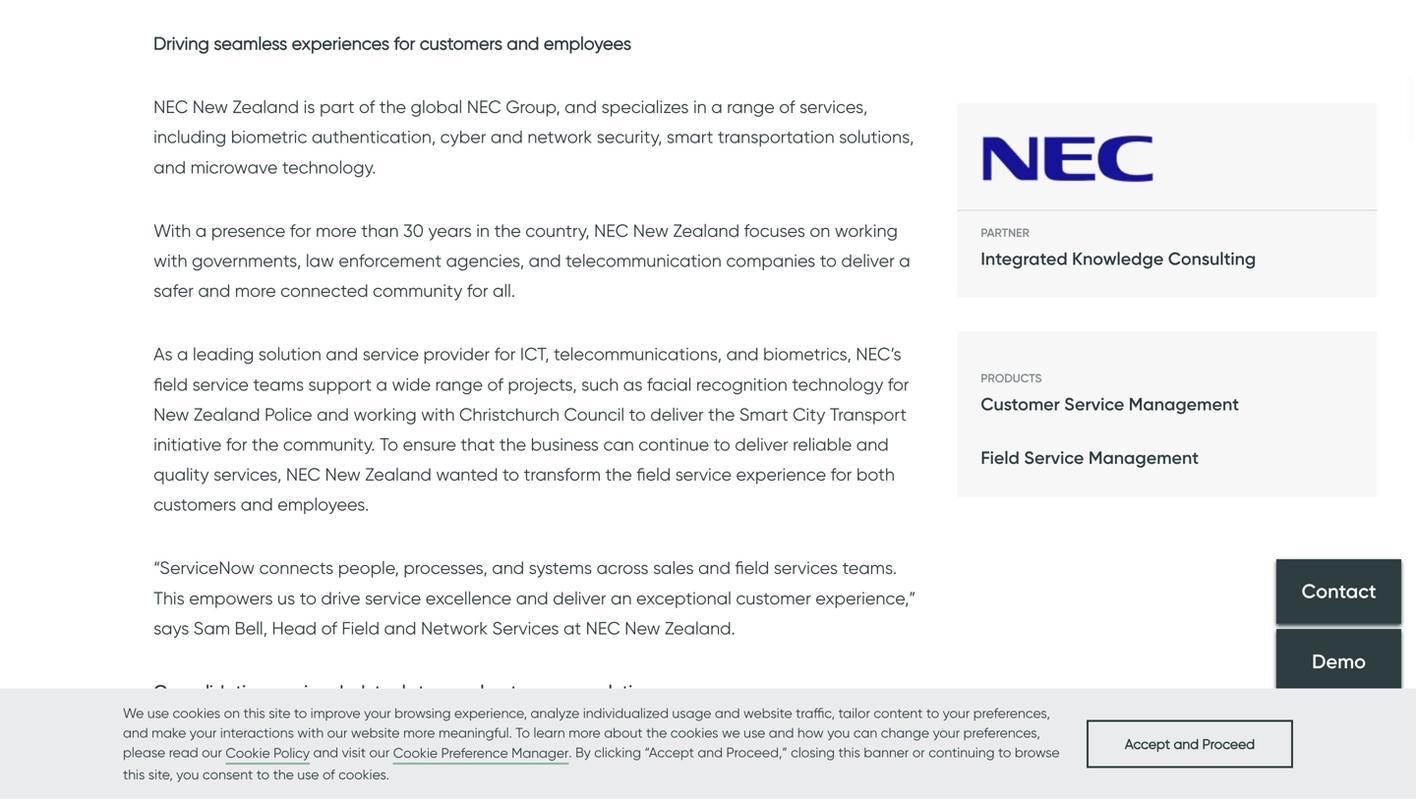Task type: describe. For each thing, give the bounding box(es) containing it.
at
[[564, 618, 582, 639]]

with a presence for more than 30 years in the country, nec new zealand focuses on working with governments, law enforcement agencies, and telecommunication companies to deliver a safer and more connected community for all.
[[154, 220, 911, 302]]

new inside nec new zealand is part of the global nec group, and specializes in a range of services, including biometric authentication, cyber and network security, smart transportation solutions, and microwave technology.
[[193, 96, 228, 118]]

biometric
[[231, 126, 307, 148]]

ensure
[[403, 434, 456, 455]]

a right the with
[[196, 220, 207, 241]]

more up law
[[316, 220, 357, 241]]

deliver inside "servicenow connects people, processes, and systems across sales and field services teams. this empowers us to drive service excellence and deliver an exceptional customer experience," says sam bell, head of field and network services at nec new zealand.
[[553, 588, 606, 609]]

2 vertical spatial this
[[123, 767, 145, 784]]

zealand.
[[665, 618, 736, 639]]

and up services
[[516, 588, 549, 609]]

zealand inside the previously, nec new zealand used six different tools to manage field service requests, such as installing software or fixing network issues. this led to inconsistency in the management o
[[319, 745, 385, 766]]

and right safer
[[198, 280, 230, 302]]

facial
[[647, 374, 692, 395]]

service inside the previously, nec new zealand used six different tools to manage field service requests, such as installing software or fixing network issues. this led to inconsistency in the management o
[[707, 745, 764, 766]]

cookie preference manager link
[[393, 744, 569, 765]]

improve
[[311, 705, 361, 722]]

and down group,
[[491, 126, 523, 148]]

with
[[154, 220, 191, 241]]

a inside nec new zealand is part of the global nec group, and specializes in a range of services, including biometric authentication, cyber and network security, smart transportation solutions, and microwave technology.
[[711, 96, 723, 118]]

for right initiative
[[226, 434, 247, 455]]

exceptional
[[636, 588, 732, 609]]

zealand down the ensure
[[365, 464, 432, 486]]

driving
[[154, 32, 209, 54]]

the inside nec new zealand is part of the global nec group, and specializes in a range of services, including biometric authentication, cyber and network security, smart transportation solutions, and microwave technology.
[[379, 96, 406, 118]]

of inside nec new zealand is part of the global nec group, and specializes in a range of services, including biometric authentication, cyber and network security, smart transportation solutions, and microwave technology.
[[359, 96, 375, 118]]

than
[[361, 220, 399, 241]]

services
[[774, 557, 838, 579]]

deliver down smart
[[735, 434, 789, 455]]

1 vertical spatial preferences,
[[964, 725, 1041, 742]]

the down the police
[[252, 434, 279, 455]]

cookie policy and visit our cookie preference manager
[[226, 745, 569, 762]]

security, smart
[[597, 126, 714, 148]]

partner
[[981, 226, 1030, 240]]

proceed
[[1203, 736, 1255, 753]]

accept and proceed button
[[1087, 720, 1294, 769]]

and up excellence
[[492, 557, 525, 579]]

on
[[224, 705, 240, 722]]

wanted
[[436, 464, 498, 486]]

for down nec's
[[888, 374, 909, 395]]

a right as at left top
[[177, 343, 188, 365]]

field service management
[[981, 447, 1199, 469]]

in inside the with a presence for more than 30 years in the country, nec new zealand focuses on working with governments, law enforcement agencies, and telecommunication companies to deliver a safer and more connected community for all.
[[476, 220, 490, 241]]

initiative
[[154, 434, 222, 455]]

nec inside the previously, nec new zealand used six different tools to manage field service requests, such as installing software or fixing network issues. this led to inconsistency in the management o
[[240, 745, 274, 766]]

drive
[[321, 588, 361, 609]]

used
[[390, 745, 429, 766]]

as inside as a leading solution and service provider for ict, telecommunications, and biometrics, nec's field service teams support a wide range of projects, such as facial recognition technology for new zealand police and working with christchurch council to deliver the smart city transport initiative for the community. to ensure that the business can continue to deliver reliable and quality services, nec new zealand wanted to transform the field service experience for both customers and employees.
[[623, 374, 643, 395]]

deliver inside the with a presence for more than 30 years in the country, nec new zealand focuses on working with governments, law enforcement agencies, and telecommunication companies to deliver a safer and more connected community for all.
[[842, 250, 895, 271]]

please
[[123, 745, 165, 761]]

bell,
[[235, 618, 268, 639]]

across
[[597, 557, 649, 579]]

with inside the with a presence for more than 30 years in the country, nec new zealand focuses on working with governments, law enforcement agencies, and telecommunication companies to deliver a safer and more connected community for all.
[[154, 250, 187, 271]]

service down continue
[[676, 464, 732, 486]]

this inside the previously, nec new zealand used six different tools to manage field service requests, such as installing software or fixing network issues. this led to inconsistency in the management o
[[497, 775, 528, 797]]

to right the wanted
[[503, 464, 520, 486]]

to up browsing
[[418, 681, 435, 703]]

contact
[[1302, 580, 1377, 604]]

recognition
[[696, 374, 788, 395]]

and up community.
[[317, 404, 349, 425]]

council
[[564, 404, 625, 425]]

and up 'we' on the right
[[715, 705, 740, 722]]

and down including
[[154, 156, 186, 178]]

global
[[411, 96, 463, 118]]

interactions
[[220, 725, 294, 742]]

consent
[[203, 767, 253, 784]]

for left "all."
[[467, 280, 488, 302]]

1 horizontal spatial customers
[[420, 32, 503, 54]]

to right site
[[294, 705, 307, 722]]

to down cookie policy link
[[257, 767, 270, 784]]

and left how
[[769, 725, 794, 742]]

the right transform
[[605, 464, 632, 486]]

to left browse
[[999, 745, 1012, 761]]

nec logo image
[[981, 127, 1177, 191]]

1 vertical spatial management
[[1089, 447, 1199, 469]]

transport
[[830, 404, 907, 425]]

business
[[531, 434, 599, 455]]

and left network
[[384, 618, 417, 639]]

for right experiences
[[394, 32, 415, 54]]

six
[[434, 745, 454, 766]]

nec inside the with a presence for more than 30 years in the country, nec new zealand focuses on working with governments, law enforcement agencies, and telecommunication companies to deliver a safer and more connected community for all.
[[594, 220, 629, 241]]

focuses on
[[744, 220, 831, 241]]

service down leading
[[192, 374, 249, 395]]

agencies,
[[446, 250, 524, 271]]

more down browsing
[[403, 725, 435, 742]]

as inside the previously, nec new zealand used six different tools to manage field service requests, such as installing software or fixing network issues. this led to inconsistency in the management o
[[887, 745, 906, 766]]

a left wide
[[376, 374, 388, 395]]

the inside we use cookies on this site to improve your browsing experience, analyze individualized usage and website traffic, tailor content to your preferences, and make your interactions with our website more meaningful. to learn more about the cookies we use and how you can change your preferences, please read our
[[646, 725, 667, 742]]

microwave
[[190, 156, 278, 178]]

solutions,
[[839, 126, 914, 148]]

and inside button
[[1174, 736, 1199, 753]]

analyze
[[531, 705, 580, 722]]

to right .
[[574, 745, 591, 766]]

projects,
[[508, 374, 577, 395]]

more down governments,
[[235, 280, 276, 302]]

visit
[[342, 745, 366, 761]]

use inside . by clicking "accept and proceed," closing this banner or continuing to browse this site, you consent to the use of cookies.
[[297, 767, 319, 784]]

both
[[857, 464, 895, 486]]

processes,
[[404, 557, 488, 579]]

network inside nec new zealand is part of the global nec group, and specializes in a range of services, including biometric authentication, cyber and network security, smart transportation solutions, and microwave technology.
[[528, 126, 593, 148]]

country,
[[526, 220, 590, 241]]

the down recognition on the top of page
[[708, 404, 735, 425]]

. by clicking "accept and proceed," closing this banner or continuing to browse this site, you consent to the use of cookies.
[[123, 745, 1060, 784]]

led
[[532, 775, 557, 797]]

contact link
[[1277, 560, 1402, 625]]

nec up cyber
[[467, 96, 502, 118]]

to up "change"
[[927, 705, 940, 722]]

for left ict,
[[494, 343, 516, 365]]

requests,
[[768, 745, 841, 766]]

nec inside as a leading solution and service provider for ict, telecommunications, and biometrics, nec's field service teams support a wide range of projects, such as facial recognition technology for new zealand police and working with christchurch council to deliver the smart city transport initiative for the community. to ensure that the business can continue to deliver reliable and quality services, nec new zealand wanted to transform the field service experience for both customers and employees.
[[286, 464, 321, 486]]

more up by
[[569, 725, 601, 742]]

group,
[[506, 96, 560, 118]]

products
[[981, 371, 1042, 386]]

field down as at left top
[[154, 374, 188, 395]]

head
[[272, 618, 317, 639]]

as
[[154, 343, 173, 365]]

transportation
[[718, 126, 835, 148]]

or inside the previously, nec new zealand used six different tools to manage field service requests, such as installing software or fixing network issues. this led to inconsistency in the management o
[[304, 775, 320, 797]]

can inside we use cookies on this site to improve your browsing experience, analyze individualized usage and website traffic, tailor content to your preferences, and make your interactions with our website more meaningful. to learn more about the cookies we use and how you can change your preferences, please read our
[[854, 725, 878, 742]]

smart
[[740, 404, 789, 425]]

to inside "servicenow connects people, processes, and systems across sales and field services teams. this empowers us to drive service excellence and deliver an exceptional customer experience," says sam bell, head of field and network services at nec new zealand.
[[300, 588, 317, 609]]

community.
[[283, 434, 375, 455]]

zealand up initiative
[[194, 404, 260, 425]]

all.
[[493, 280, 516, 302]]

case
[[532, 681, 571, 703]]

customer
[[736, 588, 811, 609]]

traffic,
[[796, 705, 835, 722]]

and up recognition on the top of page
[[727, 343, 759, 365]]

reliable
[[793, 434, 852, 455]]

resolution
[[575, 681, 653, 703]]

in inside nec new zealand is part of the global nec group, and specializes in a range of services, including biometric authentication, cyber and network security, smart transportation solutions, and microwave technology.
[[693, 96, 707, 118]]

to inside as a leading solution and service provider for ict, telecommunications, and biometrics, nec's field service teams support a wide range of projects, such as facial recognition technology for new zealand police and working with christchurch council to deliver the smart city transport initiative for the community. to ensure that the business can continue to deliver reliable and quality services, nec new zealand wanted to transform the field service experience for both customers and employees.
[[380, 434, 398, 455]]

service up wide
[[363, 343, 419, 365]]

content
[[874, 705, 923, 722]]

biometrics,
[[763, 343, 852, 365]]

and down we
[[123, 725, 148, 742]]

new down community.
[[325, 464, 361, 486]]

and right sales
[[698, 557, 731, 579]]

the inside the previously, nec new zealand used six different tools to manage field service requests, such as installing software or fixing network issues. this led to inconsistency in the management o
[[714, 775, 741, 797]]

consulting
[[1168, 248, 1256, 270]]

and inside . by clicking "accept and proceed," closing this banner or continuing to browse this site, you consent to the use of cookies.
[[698, 745, 723, 761]]

accelerate
[[440, 681, 527, 703]]

nec new zealand is part of the global nec group, and specializes in a range of services, including biometric authentication, cyber and network security, smart transportation solutions, and microwave technology.
[[154, 96, 914, 178]]

excellence
[[426, 588, 512, 609]]

new up initiative
[[154, 404, 189, 425]]

tools inside the previously, nec new zealand used six different tools to manage field service requests, such as installing software or fixing network issues. this led to inconsistency in the management o
[[530, 745, 569, 766]]

service inside products customer service management
[[1065, 394, 1125, 415]]

field down continue
[[637, 464, 671, 486]]

for left both
[[831, 464, 852, 486]]

connected
[[280, 280, 368, 302]]

new inside the with a presence for more than 30 years in the country, nec new zealand focuses on working with governments, law enforcement agencies, and telecommunication companies to deliver a safer and more connected community for all.
[[633, 220, 669, 241]]

years
[[428, 220, 472, 241]]

service up site
[[271, 681, 328, 703]]

new inside "servicenow connects people, processes, and systems across sales and field services teams. this empowers us to drive service excellence and deliver an exceptional customer experience," says sam bell, head of field and network services at nec new zealand.
[[625, 618, 661, 639]]

fixing
[[325, 775, 368, 797]]

to right "led"
[[562, 775, 579, 797]]

to right continue
[[714, 434, 731, 455]]

to inside the with a presence for more than 30 years in the country, nec new zealand focuses on working with governments, law enforcement agencies, and telecommunication companies to deliver a safer and more connected community for all.
[[820, 250, 837, 271]]

and up both
[[857, 434, 889, 455]]



Task type: locate. For each thing, give the bounding box(es) containing it.
zealand up the telecommunication companies
[[673, 220, 740, 241]]

services, up solutions,
[[800, 96, 868, 118]]

1 horizontal spatial to
[[516, 725, 530, 742]]

0 horizontal spatial tools
[[375, 681, 414, 703]]

1 vertical spatial use
[[744, 725, 766, 742]]

nec down interactions
[[240, 745, 274, 766]]

1 horizontal spatial you
[[828, 725, 850, 742]]

1 horizontal spatial tools
[[530, 745, 569, 766]]

0 horizontal spatial our
[[202, 745, 222, 761]]

different
[[459, 745, 526, 766]]

with up policy on the left of page
[[298, 725, 324, 742]]

and up support
[[326, 343, 358, 365]]

nec inside "servicenow connects people, processes, and systems across sales and field services teams. this empowers us to drive service excellence and deliver an exceptional customer experience," says sam bell, head of field and network services at nec new zealand.
[[586, 618, 620, 639]]

knowledge
[[1072, 248, 1164, 270]]

can inside as a leading solution and service provider for ict, telecommunications, and biometrics, nec's field service teams support a wide range of projects, such as facial recognition technology for new zealand police and working with christchurch council to deliver the smart city transport initiative for the community. to ensure that the business can continue to deliver reliable and quality services, nec new zealand wanted to transform the field service experience for both customers and employees.
[[603, 434, 634, 455]]

partner integrated knowledge consulting
[[981, 226, 1256, 270]]

deliver up continue
[[650, 404, 704, 425]]

0 horizontal spatial or
[[304, 775, 320, 797]]

in
[[693, 96, 707, 118], [476, 220, 490, 241], [696, 775, 709, 797]]

0 horizontal spatial you
[[176, 767, 199, 784]]

this down please
[[123, 767, 145, 784]]

and inside cookie policy and visit our cookie preference manager
[[313, 745, 338, 761]]

field down customer
[[981, 447, 1020, 469]]

1 horizontal spatial field
[[981, 447, 1020, 469]]

and up group,
[[507, 32, 539, 54]]

0 horizontal spatial can
[[603, 434, 634, 455]]

1 horizontal spatial with
[[298, 725, 324, 742]]

0 vertical spatial website
[[744, 705, 793, 722]]

"accept
[[645, 745, 694, 761]]

nec right at
[[586, 618, 620, 639]]

working inside the with a presence for more than 30 years in the country, nec new zealand focuses on working with governments, law enforcement agencies, and telecommunication companies to deliver a safer and more connected community for all.
[[835, 220, 898, 241]]

and left visit
[[313, 745, 338, 761]]

0 horizontal spatial working
[[354, 404, 417, 425]]

we use cookies on this site to improve your browsing experience, analyze individualized usage and website traffic, tailor content to your preferences, and make your interactions with our website more meaningful. to learn more about the cookies we use and how you can change your preferences, please read our
[[123, 705, 1051, 761]]

experience,
[[454, 705, 527, 722]]

to right "us"
[[300, 588, 317, 609]]

christchurch
[[459, 404, 560, 425]]

the inside . by clicking "accept and proceed," closing this banner or continuing to browse this site, you consent to the use of cookies.
[[273, 767, 294, 784]]

and right the accept
[[1174, 736, 1199, 753]]

0 vertical spatial in
[[693, 96, 707, 118]]

proceed,"
[[726, 745, 788, 761]]

1 horizontal spatial cookie
[[393, 745, 438, 762]]

1 vertical spatial this
[[497, 775, 528, 797]]

in up security, smart
[[693, 96, 707, 118]]

0 vertical spatial tools
[[375, 681, 414, 703]]

tools up browsing
[[375, 681, 414, 703]]

connects
[[259, 557, 334, 579]]

you inside . by clicking "accept and proceed," closing this banner or continuing to browse this site, you consent to the use of cookies.
[[176, 767, 199, 784]]

support
[[308, 374, 372, 395]]

new up including
[[193, 96, 228, 118]]

0 vertical spatial you
[[828, 725, 850, 742]]

2 horizontal spatial this
[[839, 745, 861, 761]]

we
[[123, 705, 144, 722]]

1 vertical spatial or
[[304, 775, 320, 797]]

field inside "servicenow connects people, processes, and systems across sales and field services teams. this empowers us to drive service excellence and deliver an exceptional customer experience," says sam bell, head of field and network services at nec new zealand.
[[735, 557, 770, 579]]

0 horizontal spatial customers
[[154, 494, 236, 516]]

our inside cookie policy and visit our cookie preference manager
[[369, 745, 390, 761]]

1 vertical spatial service
[[1024, 447, 1084, 469]]

0 vertical spatial such
[[582, 374, 619, 395]]

with down the with
[[154, 250, 187, 271]]

browse
[[1015, 745, 1060, 761]]

0 vertical spatial this
[[154, 588, 185, 609]]

your
[[364, 705, 391, 722], [943, 705, 970, 722], [190, 725, 217, 742], [933, 725, 960, 742]]

site
[[269, 705, 291, 722]]

1 horizontal spatial this
[[243, 705, 265, 722]]

with inside we use cookies on this site to improve your browsing experience, analyze individualized usage and website traffic, tailor content to your preferences, and make your interactions with our website more meaningful. to learn more about the cookies we use and how you can change your preferences, please read our
[[298, 725, 324, 742]]

says
[[154, 618, 189, 639]]

0 vertical spatial services,
[[800, 96, 868, 118]]

1 horizontal spatial working
[[835, 220, 898, 241]]

teams.
[[843, 557, 897, 579]]

cookies down usage on the bottom of page
[[671, 725, 719, 742]]

of inside "servicenow connects people, processes, and systems across sales and field services teams. this empowers us to drive service excellence and deliver an exceptional customer experience," says sam bell, head of field and network services at nec new zealand.
[[321, 618, 337, 639]]

as down "change"
[[887, 745, 906, 766]]

a up nec's
[[899, 250, 911, 271]]

our
[[327, 725, 348, 742], [202, 745, 222, 761], [369, 745, 390, 761]]

for up law
[[290, 220, 311, 241]]

you inside we use cookies on this site to improve your browsing experience, analyze individualized usage and website traffic, tailor content to your preferences, and make your interactions with our website more meaningful. to learn more about the cookies we use and how you can change your preferences, please read our
[[828, 725, 850, 742]]

website
[[744, 705, 793, 722], [351, 725, 400, 742]]

0 horizontal spatial website
[[351, 725, 400, 742]]

as down telecommunications,
[[623, 374, 643, 395]]

cookies down consolidating
[[173, 705, 221, 722]]

1 vertical spatial network
[[372, 775, 437, 797]]

1 horizontal spatial such
[[845, 745, 882, 766]]

working
[[835, 220, 898, 241], [354, 404, 417, 425]]

0 horizontal spatial use
[[147, 705, 169, 722]]

zealand inside nec new zealand is part of the global nec group, and specializes in a range of services, including biometric authentication, cyber and network security, smart transportation solutions, and microwave technology.
[[233, 96, 299, 118]]

0 vertical spatial field
[[981, 447, 1020, 469]]

deliver up nec's
[[842, 250, 895, 271]]

employees
[[544, 32, 632, 54]]

can down council
[[603, 434, 634, 455]]

can down tailor
[[854, 725, 878, 742]]

specializes
[[602, 96, 689, 118]]

1 vertical spatial services,
[[214, 464, 282, 486]]

1 vertical spatial this
[[839, 745, 861, 761]]

2 vertical spatial in
[[696, 775, 709, 797]]

our up consent
[[202, 745, 222, 761]]

"servicenow
[[154, 557, 255, 579]]

this left "led"
[[497, 775, 528, 797]]

1 horizontal spatial our
[[327, 725, 348, 742]]

such inside as a leading solution and service provider for ict, telecommunications, and biometrics, nec's field service teams support a wide range of projects, such as facial recognition technology for new zealand police and working with christchurch council to deliver the smart city transport initiative for the community. to ensure that the business can continue to deliver reliable and quality services, nec new zealand wanted to transform the field service experience for both customers and employees.
[[582, 374, 619, 395]]

0 vertical spatial with
[[154, 250, 187, 271]]

to
[[820, 250, 837, 271], [629, 404, 646, 425], [714, 434, 731, 455], [503, 464, 520, 486], [300, 588, 317, 609], [418, 681, 435, 703], [294, 705, 307, 722], [927, 705, 940, 722], [999, 745, 1012, 761], [574, 745, 591, 766], [257, 767, 270, 784], [562, 775, 579, 797]]

inconsistency
[[583, 775, 691, 797]]

1 vertical spatial to
[[516, 725, 530, 742]]

network inside the previously, nec new zealand used six different tools to manage field service requests, such as installing software or fixing network issues. this led to inconsistency in the management o
[[372, 775, 437, 797]]

to down focuses on
[[820, 250, 837, 271]]

such up council
[[582, 374, 619, 395]]

the up "accept
[[646, 725, 667, 742]]

0 vertical spatial management
[[1129, 394, 1240, 415]]

0 vertical spatial use
[[147, 705, 169, 722]]

as
[[623, 374, 643, 395], [887, 745, 906, 766]]

closing
[[791, 745, 835, 761]]

meaningful.
[[439, 725, 512, 742]]

services, inside as a leading solution and service provider for ict, telecommunications, and biometrics, nec's field service teams support a wide range of projects, such as facial recognition technology for new zealand police and working with christchurch council to deliver the smart city transport initiative for the community. to ensure that the business can continue to deliver reliable and quality services, nec new zealand wanted to transform the field service experience for both customers and employees.
[[214, 464, 282, 486]]

1 vertical spatial as
[[887, 745, 906, 766]]

1 vertical spatial such
[[845, 745, 882, 766]]

such down tailor
[[845, 745, 882, 766]]

telecommunication companies
[[566, 250, 816, 271]]

safer
[[154, 280, 194, 302]]

of up 'christchurch'
[[487, 374, 504, 395]]

with inside as a leading solution and service provider for ict, telecommunications, and biometrics, nec's field service teams support a wide range of projects, such as facial recognition technology for new zealand police and working with christchurch council to deliver the smart city transport initiative for the community. to ensure that the business can continue to deliver reliable and quality services, nec new zealand wanted to transform the field service experience for both customers and employees.
[[421, 404, 455, 425]]

in right inconsistency
[[696, 775, 709, 797]]

accept and proceed
[[1125, 736, 1255, 753]]

service inside "servicenow connects people, processes, and systems across sales and field services teams. this empowers us to drive service excellence and deliver an exceptional customer experience," says sam bell, head of field and network services at nec new zealand.
[[365, 588, 421, 609]]

1 vertical spatial with
[[421, 404, 455, 425]]

you down tailor
[[828, 725, 850, 742]]

and down 'we' on the right
[[698, 745, 723, 761]]

by
[[576, 745, 591, 761]]

1 vertical spatial website
[[351, 725, 400, 742]]

service
[[1065, 394, 1125, 415], [1024, 447, 1084, 469]]

1 horizontal spatial as
[[887, 745, 906, 766]]

0 vertical spatial network
[[528, 126, 593, 148]]

to left the ensure
[[380, 434, 398, 455]]

1 cookie from the left
[[226, 745, 270, 762]]

0 horizontal spatial field
[[342, 618, 380, 639]]

cyber
[[440, 126, 486, 148]]

new down an
[[625, 618, 661, 639]]

this up says on the bottom left
[[154, 588, 185, 609]]

zealand
[[233, 96, 299, 118], [673, 220, 740, 241], [194, 404, 260, 425], [365, 464, 432, 486], [319, 745, 385, 766]]

2 vertical spatial use
[[297, 767, 319, 784]]

0 vertical spatial to
[[380, 434, 398, 455]]

0 horizontal spatial to
[[380, 434, 398, 455]]

0 vertical spatial preferences,
[[974, 705, 1051, 722]]

customers inside as a leading solution and service provider for ict, telecommunications, and biometrics, nec's field service teams support a wide range of projects, such as facial recognition technology for new zealand police and working with christchurch council to deliver the smart city transport initiative for the community. to ensure that the business can continue to deliver reliable and quality services, nec new zealand wanted to transform the field service experience for both customers and employees.
[[154, 494, 236, 516]]

manage
[[595, 745, 664, 766]]

manager
[[512, 745, 569, 762]]

1 horizontal spatial or
[[913, 745, 925, 761]]

sales
[[653, 557, 694, 579]]

or
[[913, 745, 925, 761], [304, 775, 320, 797]]

you down previously,
[[176, 767, 199, 784]]

website up visit
[[351, 725, 400, 742]]

nec up employees. at left
[[286, 464, 321, 486]]

of right part
[[359, 96, 375, 118]]

to inside we use cookies on this site to improve your browsing experience, analyze individualized usage and website traffic, tailor content to your preferences, and make your interactions with our website more meaningful. to learn more about the cookies we use and how you can change your preferences, please read our
[[516, 725, 530, 742]]

0 vertical spatial service
[[1065, 394, 1125, 415]]

0 vertical spatial as
[[623, 374, 643, 395]]

0 horizontal spatial services,
[[214, 464, 282, 486]]

2 horizontal spatial with
[[421, 404, 455, 425]]

or left fixing
[[304, 775, 320, 797]]

our down "improve"
[[327, 725, 348, 742]]

the
[[379, 96, 406, 118], [494, 220, 521, 241], [708, 404, 735, 425], [252, 434, 279, 455], [500, 434, 526, 455], [605, 464, 632, 486], [646, 725, 667, 742], [273, 767, 294, 784], [714, 775, 741, 797]]

0 horizontal spatial such
[[582, 374, 619, 395]]

service up field service management
[[1065, 394, 1125, 415]]

working right focuses on
[[835, 220, 898, 241]]

a left range of
[[711, 96, 723, 118]]

and right group,
[[565, 96, 597, 118]]

this inside we use cookies on this site to improve your browsing experience, analyze individualized usage and website traffic, tailor content to your preferences, and make your interactions with our website more meaningful. to learn more about the cookies we use and how you can change your preferences, please read our
[[243, 705, 265, 722]]

field service management link
[[981, 443, 1199, 473]]

leading
[[193, 343, 254, 365]]

read
[[169, 745, 198, 761]]

of inside . by clicking "accept and proceed," closing this banner or continuing to browse this site, you consent to the use of cookies.
[[323, 767, 335, 784]]

1 vertical spatial you
[[176, 767, 199, 784]]

the down 'christchurch'
[[500, 434, 526, 455]]

0 vertical spatial this
[[243, 705, 265, 722]]

0 vertical spatial customers
[[420, 32, 503, 54]]

1 horizontal spatial website
[[744, 705, 793, 722]]

police
[[265, 404, 312, 425]]

nec
[[154, 96, 188, 118], [467, 96, 502, 118], [594, 220, 629, 241], [286, 464, 321, 486], [586, 618, 620, 639], [240, 745, 274, 766]]

0 vertical spatial working
[[835, 220, 898, 241]]

0 horizontal spatial cookie
[[226, 745, 270, 762]]

0 horizontal spatial network
[[372, 775, 437, 797]]

working down wide
[[354, 404, 417, 425]]

such
[[582, 374, 619, 395], [845, 745, 882, 766]]

to right council
[[629, 404, 646, 425]]

we
[[722, 725, 740, 742]]

field inside "servicenow connects people, processes, and systems across sales and field services teams. this empowers us to drive service excellence and deliver an exceptional customer experience," says sam bell, head of field and network services at nec new zealand.
[[342, 618, 380, 639]]

of down drive
[[321, 618, 337, 639]]

usage
[[672, 705, 712, 722]]

working inside as a leading solution and service provider for ict, telecommunications, and biometrics, nec's field service teams support a wide range of projects, such as facial recognition technology for new zealand police and working with christchurch council to deliver the smart city transport initiative for the community. to ensure that the business can continue to deliver reliable and quality services, nec new zealand wanted to transform the field service experience for both customers and employees.
[[354, 404, 417, 425]]

previously,
[[154, 745, 235, 766]]

1 horizontal spatial cookies
[[671, 725, 719, 742]]

seamless
[[214, 32, 287, 54]]

continue
[[639, 434, 709, 455]]

driving seamless experiences for customers and employees
[[154, 32, 632, 54]]

technology.
[[282, 156, 376, 178]]

cookie
[[226, 745, 270, 762], [393, 745, 438, 762]]

consolidating service desk tools to accelerate case resolution
[[154, 681, 653, 703]]

experience
[[736, 464, 826, 486]]

nec up including
[[154, 96, 188, 118]]

0 horizontal spatial cookies
[[173, 705, 221, 722]]

or inside . by clicking "accept and proceed," closing this banner or continuing to browse this site, you consent to the use of cookies.
[[913, 745, 925, 761]]

policy
[[274, 745, 310, 762]]

customers down quality at left bottom
[[154, 494, 236, 516]]

authentication,
[[312, 126, 436, 148]]

tools down learn
[[530, 745, 569, 766]]

service down people,
[[365, 588, 421, 609]]

a
[[711, 96, 723, 118], [196, 220, 207, 241], [899, 250, 911, 271], [177, 343, 188, 365], [376, 374, 388, 395]]

this
[[154, 588, 185, 609], [497, 775, 528, 797]]

issues.
[[441, 775, 492, 797]]

1 horizontal spatial network
[[528, 126, 593, 148]]

this
[[243, 705, 265, 722], [839, 745, 861, 761], [123, 767, 145, 784]]

2 horizontal spatial use
[[744, 725, 766, 742]]

and
[[507, 32, 539, 54], [565, 96, 597, 118], [491, 126, 523, 148], [154, 156, 186, 178], [529, 250, 561, 271], [198, 280, 230, 302], [326, 343, 358, 365], [727, 343, 759, 365], [317, 404, 349, 425], [857, 434, 889, 455], [241, 494, 273, 516], [492, 557, 525, 579], [698, 557, 731, 579], [516, 588, 549, 609], [384, 618, 417, 639], [715, 705, 740, 722], [123, 725, 148, 742], [769, 725, 794, 742], [1174, 736, 1199, 753], [313, 745, 338, 761], [698, 745, 723, 761]]

1 vertical spatial tools
[[530, 745, 569, 766]]

telecommunications,
[[554, 343, 722, 365]]

tools
[[375, 681, 414, 703], [530, 745, 569, 766]]

0 vertical spatial or
[[913, 745, 925, 761]]

experience,"
[[816, 588, 916, 609]]

the inside the with a presence for more than 30 years in the country, nec new zealand focuses on working with governments, law enforcement agencies, and telecommunication companies to deliver a safer and more connected community for all.
[[494, 220, 521, 241]]

range of
[[727, 96, 795, 118]]

zealand up cookies.
[[319, 745, 385, 766]]

new inside the previously, nec new zealand used six different tools to manage field service requests, such as installing software or fixing network issues. this led to inconsistency in the management o
[[279, 745, 314, 766]]

in up agencies,
[[476, 220, 490, 241]]

management
[[745, 775, 856, 797]]

field down drive
[[342, 618, 380, 639]]

1 horizontal spatial services,
[[800, 96, 868, 118]]

0 horizontal spatial with
[[154, 250, 187, 271]]

1 vertical spatial customers
[[154, 494, 236, 516]]

and down country,
[[529, 250, 561, 271]]

and left employees. at left
[[241, 494, 273, 516]]

in inside the previously, nec new zealand used six different tools to manage field service requests, such as installing software or fixing network issues. this led to inconsistency in the management o
[[696, 775, 709, 797]]

can
[[603, 434, 634, 455], [854, 725, 878, 742]]

0 vertical spatial cookies
[[173, 705, 221, 722]]

zealand inside the with a presence for more than 30 years in the country, nec new zealand focuses on working with governments, law enforcement agencies, and telecommunication companies to deliver a safer and more connected community for all.
[[673, 220, 740, 241]]

law
[[306, 250, 334, 271]]

the down proceed,"
[[714, 775, 741, 797]]

0 horizontal spatial this
[[123, 767, 145, 784]]

services, inside nec new zealand is part of the global nec group, and specializes in a range of services, including biometric authentication, cyber and network security, smart transportation solutions, and microwave technology.
[[800, 96, 868, 118]]

management inside products customer service management
[[1129, 394, 1240, 415]]

the up agencies,
[[494, 220, 521, 241]]

the down policy on the left of page
[[273, 767, 294, 784]]

preferences,
[[974, 705, 1051, 722], [964, 725, 1041, 742]]

this inside "servicenow connects people, processes, and systems across sales and field services teams. this empowers us to drive service excellence and deliver an exceptional customer experience," says sam bell, head of field and network services at nec new zealand.
[[154, 588, 185, 609]]

1 vertical spatial can
[[854, 725, 878, 742]]

such inside the previously, nec new zealand used six different tools to manage field service requests, such as installing software or fixing network issues. this led to inconsistency in the management o
[[845, 745, 882, 766]]

more
[[316, 220, 357, 241], [235, 280, 276, 302], [403, 725, 435, 742], [569, 725, 601, 742]]

of inside as a leading solution and service provider for ict, telecommunications, and biometrics, nec's field service teams support a wide range of projects, such as facial recognition technology for new zealand police and working with christchurch council to deliver the smart city transport initiative for the community. to ensure that the business can continue to deliver reliable and quality services, nec new zealand wanted to transform the field service experience for both customers and employees.
[[487, 374, 504, 395]]

1 vertical spatial working
[[354, 404, 417, 425]]

of
[[359, 96, 375, 118], [487, 374, 504, 395], [321, 618, 337, 639], [323, 767, 335, 784]]

demo
[[1312, 650, 1366, 674]]

presence
[[211, 220, 286, 241]]

integrated
[[981, 248, 1068, 270]]

1 horizontal spatial use
[[297, 767, 319, 784]]

0 horizontal spatial this
[[154, 588, 185, 609]]

nec right country,
[[594, 220, 629, 241]]

1 vertical spatial cookies
[[671, 725, 719, 742]]

network down group,
[[528, 126, 593, 148]]

new up the telecommunication companies
[[633, 220, 669, 241]]

service down customer
[[1024, 447, 1084, 469]]

0 horizontal spatial as
[[623, 374, 643, 395]]

software
[[229, 775, 299, 797]]

field inside the previously, nec new zealand used six different tools to manage field service requests, such as installing software or fixing network issues. this led to inconsistency in the management o
[[668, 745, 703, 766]]

1 vertical spatial field
[[342, 618, 380, 639]]

1 horizontal spatial can
[[854, 725, 878, 742]]

2 vertical spatial with
[[298, 725, 324, 742]]

the up 'authentication,'
[[379, 96, 406, 118]]

clicking
[[594, 745, 641, 761]]

1 horizontal spatial this
[[497, 775, 528, 797]]

field down usage on the bottom of page
[[668, 745, 703, 766]]

1 vertical spatial in
[[476, 220, 490, 241]]

2 cookie from the left
[[393, 745, 438, 762]]

deliver
[[842, 250, 895, 271], [650, 404, 704, 425], [735, 434, 789, 455], [553, 588, 606, 609]]

use
[[147, 705, 169, 722], [744, 725, 766, 742], [297, 767, 319, 784]]

about
[[604, 725, 643, 742]]

2 horizontal spatial our
[[369, 745, 390, 761]]

installing
[[154, 775, 224, 797]]

0 vertical spatial can
[[603, 434, 634, 455]]



Task type: vqa. For each thing, say whether or not it's contained in the screenshot.
Platform
no



